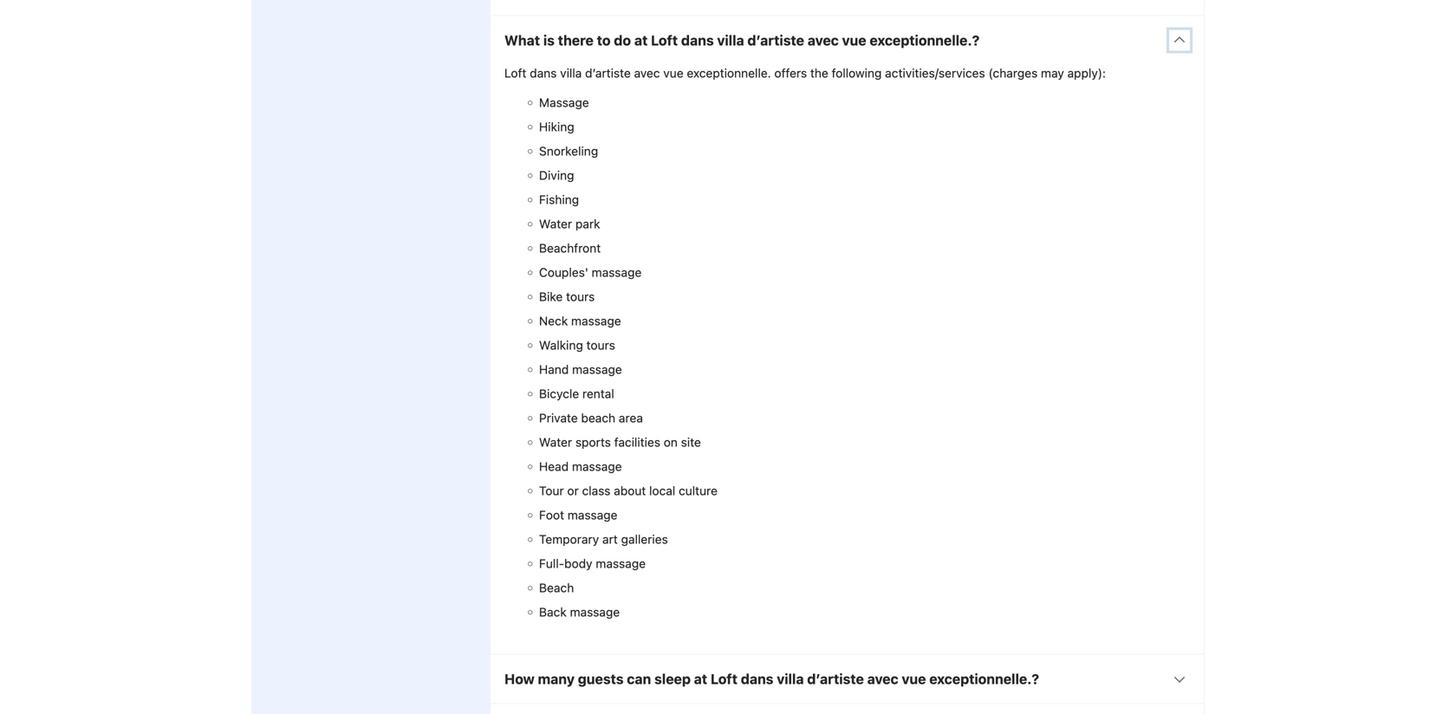Task type: locate. For each thing, give the bounding box(es) containing it.
1 horizontal spatial villa
[[717, 32, 745, 48]]

loft inside dropdown button
[[651, 32, 678, 48]]

dans inside dropdown button
[[681, 32, 714, 48]]

0 vertical spatial d'artiste
[[748, 32, 805, 48]]

apply):
[[1068, 66, 1106, 80]]

2 vertical spatial dans
[[741, 671, 774, 687]]

avec
[[808, 32, 839, 48], [634, 66, 660, 80], [868, 671, 899, 687]]

massage
[[539, 95, 589, 109]]

what
[[505, 32, 540, 48]]

0 horizontal spatial d'artiste
[[585, 66, 631, 80]]

do
[[614, 32, 631, 48]]

0 vertical spatial water
[[539, 217, 572, 231]]

galleries
[[621, 532, 668, 547]]

1 vertical spatial dans
[[530, 66, 557, 80]]

2 horizontal spatial villa
[[777, 671, 804, 687]]

2 horizontal spatial avec
[[868, 671, 899, 687]]

massage
[[592, 265, 642, 279], [571, 314, 621, 328], [572, 362, 622, 377], [572, 459, 622, 474], [568, 508, 618, 522], [596, 556, 646, 571], [570, 605, 620, 619]]

1 vertical spatial avec
[[634, 66, 660, 80]]

(charges
[[989, 66, 1038, 80]]

guests
[[578, 671, 624, 687]]

culture
[[679, 484, 718, 498]]

vue inside how many guests can sleep at loft dans villa d'artiste avec vue exceptionnelle.? dropdown button
[[902, 671, 926, 687]]

tours for bike tours
[[566, 289, 595, 304]]

1 horizontal spatial loft
[[651, 32, 678, 48]]

hand massage
[[539, 362, 622, 377]]

massage down class
[[568, 508, 618, 522]]

0 vertical spatial exceptionnelle.?
[[870, 32, 980, 48]]

villa for do
[[717, 32, 745, 48]]

2 water from the top
[[539, 435, 572, 449]]

tours up neck massage
[[566, 289, 595, 304]]

loft for guests
[[711, 671, 738, 687]]

0 vertical spatial villa
[[717, 32, 745, 48]]

water down fishing
[[539, 217, 572, 231]]

vue inside "what is there to do at loft dans villa d'artiste avec vue exceptionnelle.?" dropdown button
[[842, 32, 867, 48]]

diving
[[539, 168, 574, 182]]

couples'
[[539, 265, 589, 279]]

exceptionnelle.
[[687, 66, 771, 80]]

to
[[597, 32, 611, 48]]

dans up exceptionnelle. in the top of the page
[[681, 32, 714, 48]]

1 vertical spatial exceptionnelle.?
[[930, 671, 1040, 687]]

d'artiste
[[748, 32, 805, 48], [585, 66, 631, 80], [808, 671, 864, 687]]

1 vertical spatial vue
[[664, 66, 684, 80]]

0 vertical spatial at
[[635, 32, 648, 48]]

loft right do
[[651, 32, 678, 48]]

d'artiste inside dropdown button
[[808, 671, 864, 687]]

couples' massage
[[539, 265, 642, 279]]

villa inside dropdown button
[[777, 671, 804, 687]]

snorkeling
[[539, 144, 598, 158]]

dans inside dropdown button
[[741, 671, 774, 687]]

exceptionnelle.? for how many guests can sleep at loft dans villa d'artiste avec vue exceptionnelle.?
[[930, 671, 1040, 687]]

avec for sleep
[[868, 671, 899, 687]]

villa
[[717, 32, 745, 48], [560, 66, 582, 80], [777, 671, 804, 687]]

0 vertical spatial vue
[[842, 32, 867, 48]]

avec inside dropdown button
[[868, 671, 899, 687]]

1 water from the top
[[539, 217, 572, 231]]

0 horizontal spatial villa
[[560, 66, 582, 80]]

1 vertical spatial villa
[[560, 66, 582, 80]]

loft down what
[[505, 66, 527, 80]]

head
[[539, 459, 569, 474]]

beach
[[581, 411, 616, 425]]

avec inside dropdown button
[[808, 32, 839, 48]]

hand
[[539, 362, 569, 377]]

2 vertical spatial d'artiste
[[808, 671, 864, 687]]

massage for head massage
[[572, 459, 622, 474]]

at inside dropdown button
[[694, 671, 708, 687]]

what is there to do at loft dans villa d'artiste avec vue exceptionnelle.?
[[505, 32, 980, 48]]

2 horizontal spatial d'artiste
[[808, 671, 864, 687]]

massage up class
[[572, 459, 622, 474]]

there
[[558, 32, 594, 48]]

dans down is
[[530, 66, 557, 80]]

d'artiste inside dropdown button
[[748, 32, 805, 48]]

exceptionnelle.? inside dropdown button
[[930, 671, 1040, 687]]

0 vertical spatial tours
[[566, 289, 595, 304]]

bike tours
[[539, 289, 595, 304]]

2 vertical spatial vue
[[902, 671, 926, 687]]

massage for hand massage
[[572, 362, 622, 377]]

dans for guests
[[741, 671, 774, 687]]

massage right back
[[570, 605, 620, 619]]

0 vertical spatial dans
[[681, 32, 714, 48]]

head massage
[[539, 459, 622, 474]]

loft inside dropdown button
[[711, 671, 738, 687]]

back massage
[[539, 605, 620, 619]]

massage for neck massage
[[571, 314, 621, 328]]

1 horizontal spatial vue
[[842, 32, 867, 48]]

art
[[603, 532, 618, 547]]

exceptionnelle.?
[[870, 32, 980, 48], [930, 671, 1040, 687]]

at right do
[[635, 32, 648, 48]]

loft
[[651, 32, 678, 48], [505, 66, 527, 80], [711, 671, 738, 687]]

loft dans villa d'artiste avec vue exceptionnelle. offers the following activities/services (charges may apply):
[[505, 66, 1106, 80]]

massage down beachfront
[[592, 265, 642, 279]]

sports
[[576, 435, 611, 449]]

water up the head
[[539, 435, 572, 449]]

1 vertical spatial at
[[694, 671, 708, 687]]

rental
[[583, 387, 614, 401]]

offers
[[775, 66, 807, 80]]

at inside dropdown button
[[635, 32, 648, 48]]

1 horizontal spatial avec
[[808, 32, 839, 48]]

loft for there
[[651, 32, 678, 48]]

0 horizontal spatial at
[[635, 32, 648, 48]]

0 vertical spatial avec
[[808, 32, 839, 48]]

2 vertical spatial avec
[[868, 671, 899, 687]]

vue
[[842, 32, 867, 48], [664, 66, 684, 80], [902, 671, 926, 687]]

bike
[[539, 289, 563, 304]]

at
[[635, 32, 648, 48], [694, 671, 708, 687]]

loft right sleep
[[711, 671, 738, 687]]

0 horizontal spatial loft
[[505, 66, 527, 80]]

water park
[[539, 217, 601, 231]]

water for water park
[[539, 217, 572, 231]]

2 vertical spatial villa
[[777, 671, 804, 687]]

tours
[[566, 289, 595, 304], [587, 338, 615, 352]]

how many guests can sleep at loft dans villa d'artiste avec vue exceptionnelle.?
[[505, 671, 1040, 687]]

2 vertical spatial loft
[[711, 671, 738, 687]]

exceptionnelle.? inside dropdown button
[[870, 32, 980, 48]]

1 horizontal spatial d'artiste
[[748, 32, 805, 48]]

1 horizontal spatial dans
[[681, 32, 714, 48]]

neck
[[539, 314, 568, 328]]

many
[[538, 671, 575, 687]]

water sports facilities on site
[[539, 435, 701, 449]]

1 horizontal spatial at
[[694, 671, 708, 687]]

massage up "rental"
[[572, 362, 622, 377]]

avec for do
[[808, 32, 839, 48]]

how
[[505, 671, 535, 687]]

0 vertical spatial loft
[[651, 32, 678, 48]]

at right sleep
[[694, 671, 708, 687]]

2 horizontal spatial dans
[[741, 671, 774, 687]]

2 horizontal spatial loft
[[711, 671, 738, 687]]

dans
[[681, 32, 714, 48], [530, 66, 557, 80], [741, 671, 774, 687]]

tours up hand massage
[[587, 338, 615, 352]]

0 horizontal spatial avec
[[634, 66, 660, 80]]

massage up walking tours on the top
[[571, 314, 621, 328]]

2 horizontal spatial vue
[[902, 671, 926, 687]]

water
[[539, 217, 572, 231], [539, 435, 572, 449]]

1 vertical spatial tours
[[587, 338, 615, 352]]

villa inside dropdown button
[[717, 32, 745, 48]]

vue for what is there to do at loft dans villa d'artiste avec vue exceptionnelle.?
[[842, 32, 867, 48]]

private beach area
[[539, 411, 643, 425]]

massage for back massage
[[570, 605, 620, 619]]

bicycle rental
[[539, 387, 614, 401]]

dans right sleep
[[741, 671, 774, 687]]

1 vertical spatial water
[[539, 435, 572, 449]]



Task type: vqa. For each thing, say whether or not it's contained in the screenshot.
Fri, Dec 29 button on the top
no



Task type: describe. For each thing, give the bounding box(es) containing it.
0 horizontal spatial vue
[[664, 66, 684, 80]]

following
[[832, 66, 882, 80]]

full-
[[539, 556, 565, 571]]

massage for foot massage
[[568, 508, 618, 522]]

massage for couples' massage
[[592, 265, 642, 279]]

walking tours
[[539, 338, 615, 352]]

dans for there
[[681, 32, 714, 48]]

bicycle
[[539, 387, 579, 401]]

tour
[[539, 484, 564, 498]]

body
[[565, 556, 593, 571]]

fishing
[[539, 192, 579, 207]]

how many guests can sleep at loft dans villa d'artiste avec vue exceptionnelle.? button
[[491, 655, 1204, 703]]

back
[[539, 605, 567, 619]]

activities/services
[[885, 66, 986, 80]]

the
[[811, 66, 829, 80]]

on
[[664, 435, 678, 449]]

site
[[681, 435, 701, 449]]

local
[[650, 484, 676, 498]]

massage down art
[[596, 556, 646, 571]]

at for sleep
[[694, 671, 708, 687]]

neck massage
[[539, 314, 621, 328]]

1 vertical spatial loft
[[505, 66, 527, 80]]

tours for walking tours
[[587, 338, 615, 352]]

villa for sleep
[[777, 671, 804, 687]]

sleep
[[655, 671, 691, 687]]

or
[[567, 484, 579, 498]]

class
[[582, 484, 611, 498]]

private
[[539, 411, 578, 425]]

foot massage
[[539, 508, 618, 522]]

facilities
[[615, 435, 661, 449]]

exceptionnelle.? for what is there to do at loft dans villa d'artiste avec vue exceptionnelle.?
[[870, 32, 980, 48]]

hiking
[[539, 119, 575, 134]]

about
[[614, 484, 646, 498]]

1 vertical spatial d'artiste
[[585, 66, 631, 80]]

beach
[[539, 581, 574, 595]]

d'artiste for do
[[748, 32, 805, 48]]

at for do
[[635, 32, 648, 48]]

vue for how many guests can sleep at loft dans villa d'artiste avec vue exceptionnelle.?
[[902, 671, 926, 687]]

full-body massage
[[539, 556, 646, 571]]

what is there to do at loft dans villa d'artiste avec vue exceptionnelle.? button
[[491, 16, 1204, 64]]

temporary art galleries
[[539, 532, 668, 547]]

tour or class about local culture
[[539, 484, 718, 498]]

0 horizontal spatial dans
[[530, 66, 557, 80]]

can
[[627, 671, 651, 687]]

walking
[[539, 338, 583, 352]]

temporary
[[539, 532, 599, 547]]

is
[[544, 32, 555, 48]]

park
[[576, 217, 601, 231]]

area
[[619, 411, 643, 425]]

d'artiste for sleep
[[808, 671, 864, 687]]

water for water sports facilities on site
[[539, 435, 572, 449]]

foot
[[539, 508, 565, 522]]

beachfront
[[539, 241, 601, 255]]

may
[[1041, 66, 1065, 80]]



